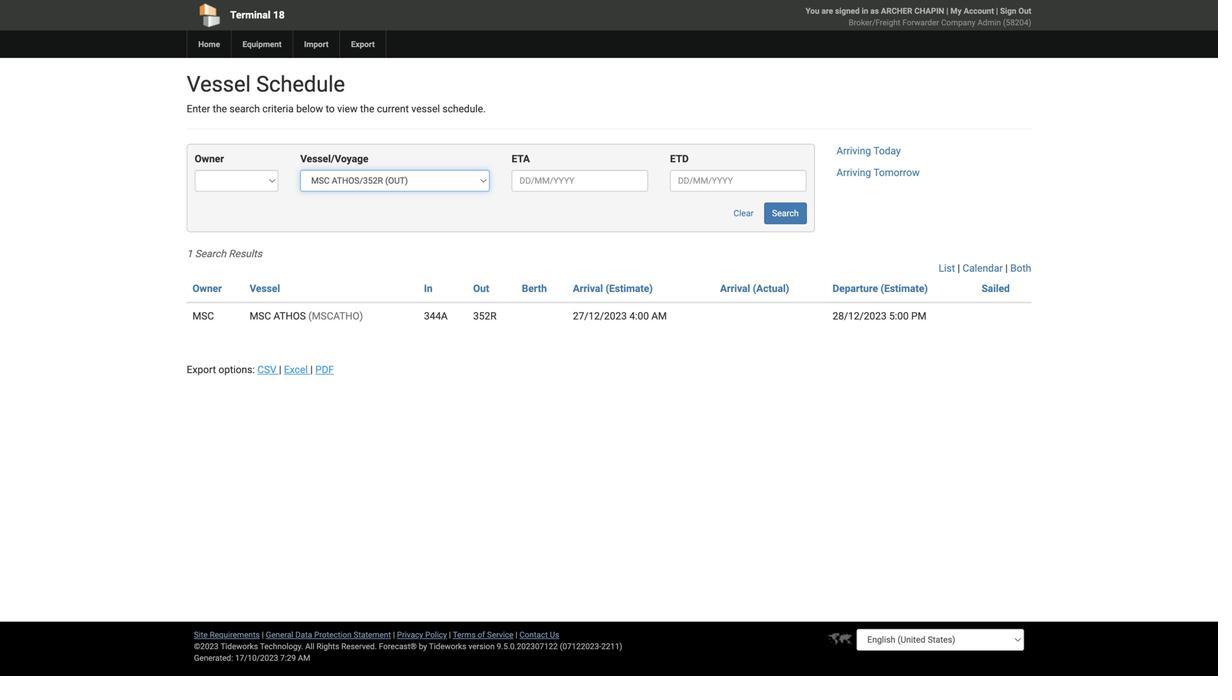 Task type: locate. For each thing, give the bounding box(es) containing it.
privacy policy link
[[397, 630, 447, 640]]

0 horizontal spatial export
[[187, 364, 216, 376]]

1 horizontal spatial search
[[772, 208, 799, 219]]

pm
[[911, 310, 926, 322]]

0 vertical spatial arriving
[[837, 145, 871, 157]]

out
[[1018, 6, 1031, 16], [473, 283, 489, 295]]

17/10/2023
[[235, 654, 278, 663]]

excel link
[[284, 364, 310, 376]]

departure (estimate) link
[[833, 283, 928, 295]]

msc down vessel link
[[250, 310, 271, 322]]

1 arrival from the left
[[573, 283, 603, 295]]

out up (58204)
[[1018, 6, 1031, 16]]

out link
[[473, 283, 489, 295]]

9.5.0.202307122
[[497, 642, 558, 651]]

am inside site requirements | general data protection statement | privacy policy | terms of service | contact us ©2023 tideworks technology. all rights reserved. forecast® by tideworks version 9.5.0.202307122 (07122023-2211) generated: 17/10/2023 7:29 am
[[298, 654, 310, 663]]

version
[[468, 642, 495, 651]]

csv
[[257, 364, 276, 376]]

1 horizontal spatial msc
[[250, 310, 271, 322]]

1 horizontal spatial export
[[351, 40, 375, 49]]

in link
[[424, 283, 433, 295]]

1 vertical spatial am
[[298, 654, 310, 663]]

requirements
[[210, 630, 260, 640]]

export left the options:
[[187, 364, 216, 376]]

1 vertical spatial search
[[195, 248, 226, 260]]

pdf
[[315, 364, 334, 376]]

(estimate)
[[606, 283, 653, 295], [881, 283, 928, 295]]

msc down owner link
[[192, 310, 214, 322]]

| left both at the top right of page
[[1005, 262, 1008, 274]]

0 horizontal spatial msc
[[192, 310, 214, 322]]

vessel up athos
[[250, 283, 280, 295]]

today
[[873, 145, 901, 157]]

2 msc from the left
[[250, 310, 271, 322]]

0 horizontal spatial am
[[298, 654, 310, 663]]

27/12/2023
[[573, 310, 627, 322]]

service
[[487, 630, 513, 640]]

2 (estimate) from the left
[[881, 283, 928, 295]]

search
[[230, 103, 260, 115]]

in
[[424, 283, 433, 295]]

owner left vessel link
[[192, 283, 222, 295]]

export link
[[339, 30, 386, 58]]

site
[[194, 630, 208, 640]]

(estimate) up 5:00
[[881, 283, 928, 295]]

both
[[1010, 262, 1031, 274]]

4:00
[[629, 310, 649, 322]]

account
[[964, 6, 994, 16]]

(actual)
[[753, 283, 789, 295]]

28/12/2023
[[833, 310, 887, 322]]

arriving up arriving tomorrow
[[837, 145, 871, 157]]

18
[[273, 9, 285, 21]]

general
[[266, 630, 293, 640]]

1 vertical spatial arriving
[[837, 167, 871, 179]]

1 the from the left
[[213, 103, 227, 115]]

you are signed in as archer chapin | my account | sign out broker/freight forwarder company admin (58204)
[[806, 6, 1031, 27]]

vessel link
[[250, 283, 280, 295]]

out inside the you are signed in as archer chapin | my account | sign out broker/freight forwarder company admin (58204)
[[1018, 6, 1031, 16]]

| left pdf link
[[310, 364, 313, 376]]

terminal 18 link
[[187, 0, 526, 30]]

msc for msc
[[192, 310, 214, 322]]

search right 1
[[195, 248, 226, 260]]

1 horizontal spatial arrival
[[720, 283, 750, 295]]

you
[[806, 6, 819, 16]]

5:00
[[889, 310, 909, 322]]

in
[[862, 6, 868, 16]]

search
[[772, 208, 799, 219], [195, 248, 226, 260]]

(estimate) for departure (estimate)
[[881, 283, 928, 295]]

contact us link
[[519, 630, 559, 640]]

vessel inside vessel schedule enter the search criteria below to view the current vessel schedule.
[[187, 71, 251, 97]]

arriving tomorrow
[[837, 167, 920, 179]]

export for export options: csv | excel | pdf
[[187, 364, 216, 376]]

the right view
[[360, 103, 374, 115]]

0 horizontal spatial (estimate)
[[606, 283, 653, 295]]

| up 9.5.0.202307122
[[515, 630, 517, 640]]

the
[[213, 103, 227, 115], [360, 103, 374, 115]]

tideworks
[[429, 642, 466, 651]]

0 horizontal spatial out
[[473, 283, 489, 295]]

1 horizontal spatial out
[[1018, 6, 1031, 16]]

protection
[[314, 630, 352, 640]]

344a
[[424, 310, 448, 322]]

search inside button
[[772, 208, 799, 219]]

list link
[[939, 262, 955, 274]]

search right clear button at the top right
[[772, 208, 799, 219]]

arrival up 27/12/2023
[[573, 283, 603, 295]]

2 arrival from the left
[[720, 283, 750, 295]]

(mscatho)
[[308, 310, 363, 322]]

sign out link
[[1000, 6, 1031, 16]]

0 vertical spatial export
[[351, 40, 375, 49]]

export for export
[[351, 40, 375, 49]]

am down all
[[298, 654, 310, 663]]

(estimate) for arrival (estimate)
[[606, 283, 653, 295]]

1 horizontal spatial the
[[360, 103, 374, 115]]

0 vertical spatial out
[[1018, 6, 1031, 16]]

vessel up enter
[[187, 71, 251, 97]]

athos
[[274, 310, 306, 322]]

general data protection statement link
[[266, 630, 391, 640]]

1 search results list | calendar | both
[[187, 248, 1031, 274]]

out up '352r'
[[473, 283, 489, 295]]

0 vertical spatial search
[[772, 208, 799, 219]]

rights
[[316, 642, 339, 651]]

arrival left "(actual)"
[[720, 283, 750, 295]]

7:29
[[280, 654, 296, 663]]

to
[[326, 103, 335, 115]]

2 arriving from the top
[[837, 167, 871, 179]]

clear
[[734, 208, 754, 219]]

equipment
[[243, 40, 282, 49]]

sign
[[1000, 6, 1016, 16]]

0 horizontal spatial search
[[195, 248, 226, 260]]

2 the from the left
[[360, 103, 374, 115]]

1 vertical spatial vessel
[[250, 283, 280, 295]]

clear button
[[726, 203, 762, 224]]

vessel/voyage
[[300, 153, 368, 165]]

0 horizontal spatial arrival
[[573, 283, 603, 295]]

calendar link
[[963, 262, 1003, 274]]

site requirements | general data protection statement | privacy policy | terms of service | contact us ©2023 tideworks technology. all rights reserved. forecast® by tideworks version 9.5.0.202307122 (07122023-2211) generated: 17/10/2023 7:29 am
[[194, 630, 622, 663]]

the right enter
[[213, 103, 227, 115]]

|
[[946, 6, 948, 16], [996, 6, 998, 16], [958, 262, 960, 274], [1005, 262, 1008, 274], [279, 364, 281, 376], [310, 364, 313, 376], [262, 630, 264, 640], [393, 630, 395, 640], [449, 630, 451, 640], [515, 630, 517, 640]]

schedule
[[256, 71, 345, 97]]

berth
[[522, 283, 547, 295]]

(estimate) up 27/12/2023 4:00 am
[[606, 283, 653, 295]]

list
[[939, 262, 955, 274]]

0 vertical spatial owner
[[195, 153, 224, 165]]

export down 'terminal 18' link
[[351, 40, 375, 49]]

1 horizontal spatial (estimate)
[[881, 283, 928, 295]]

1 (estimate) from the left
[[606, 283, 653, 295]]

0 horizontal spatial the
[[213, 103, 227, 115]]

arriving down arriving today
[[837, 167, 871, 179]]

1 arriving from the top
[[837, 145, 871, 157]]

1 msc from the left
[[192, 310, 214, 322]]

owner
[[195, 153, 224, 165], [192, 283, 222, 295]]

site requirements link
[[194, 630, 260, 640]]

arriving for arriving today
[[837, 145, 871, 157]]

0 vertical spatial am
[[651, 310, 667, 322]]

signed
[[835, 6, 860, 16]]

owner down enter
[[195, 153, 224, 165]]

1 vertical spatial export
[[187, 364, 216, 376]]

0 vertical spatial vessel
[[187, 71, 251, 97]]

am right 4:00
[[651, 310, 667, 322]]



Task type: vqa. For each thing, say whether or not it's contained in the screenshot.
the bottommost the Company
no



Task type: describe. For each thing, give the bounding box(es) containing it.
ETD text field
[[670, 170, 807, 192]]

reserved.
[[341, 642, 377, 651]]

contact
[[519, 630, 548, 640]]

generated:
[[194, 654, 233, 663]]

arriving for arriving tomorrow
[[837, 167, 871, 179]]

352r
[[473, 310, 497, 322]]

1 horizontal spatial am
[[651, 310, 667, 322]]

owner link
[[192, 283, 222, 295]]

criteria
[[262, 103, 294, 115]]

by
[[419, 642, 427, 651]]

arrival (estimate) link
[[573, 283, 653, 295]]

arrival (actual)
[[720, 283, 789, 295]]

| right csv
[[279, 364, 281, 376]]

technology.
[[260, 642, 303, 651]]

tomorrow
[[873, 167, 920, 179]]

| up the tideworks
[[449, 630, 451, 640]]

arrival for arrival (estimate)
[[573, 283, 603, 295]]

import
[[304, 40, 329, 49]]

| up forecast®
[[393, 630, 395, 640]]

1 vertical spatial out
[[473, 283, 489, 295]]

(07122023-
[[560, 642, 601, 651]]

arrival for arrival (actual)
[[720, 283, 750, 295]]

arriving tomorrow link
[[837, 167, 920, 179]]

import link
[[292, 30, 339, 58]]

my account link
[[950, 6, 994, 16]]

pdf link
[[315, 364, 334, 376]]

arriving today link
[[837, 145, 901, 157]]

| right list on the right top of page
[[958, 262, 960, 274]]

vessel for vessel schedule enter the search criteria below to view the current vessel schedule.
[[187, 71, 251, 97]]

vessel for vessel
[[250, 283, 280, 295]]

equipment link
[[231, 30, 292, 58]]

my
[[950, 6, 962, 16]]

©2023 tideworks
[[194, 642, 258, 651]]

terminal 18
[[230, 9, 285, 21]]

broker/freight
[[849, 18, 900, 27]]

departure
[[833, 283, 878, 295]]

terms of service link
[[453, 630, 513, 640]]

msc for msc athos (mscatho)
[[250, 310, 271, 322]]

| left my
[[946, 6, 948, 16]]

admin
[[977, 18, 1001, 27]]

vessel schedule enter the search criteria below to view the current vessel schedule.
[[187, 71, 486, 115]]

home
[[198, 40, 220, 49]]

csv link
[[257, 364, 279, 376]]

archer
[[881, 6, 912, 16]]

berth link
[[522, 283, 547, 295]]

msc athos (mscatho)
[[250, 310, 363, 322]]

ETA text field
[[512, 170, 648, 192]]

search button
[[764, 203, 807, 224]]

terms
[[453, 630, 476, 640]]

| left sign
[[996, 6, 998, 16]]

sailed
[[982, 283, 1010, 295]]

as
[[870, 6, 879, 16]]

(58204)
[[1003, 18, 1031, 27]]

below
[[296, 103, 323, 115]]

2211)
[[601, 642, 622, 651]]

calendar
[[963, 262, 1003, 274]]

both link
[[1010, 262, 1031, 274]]

chapin
[[914, 6, 944, 16]]

27/12/2023 4:00 am
[[573, 310, 667, 322]]

terminal
[[230, 9, 271, 21]]

excel
[[284, 364, 308, 376]]

of
[[478, 630, 485, 640]]

vessel
[[411, 103, 440, 115]]

statement
[[354, 630, 391, 640]]

view
[[337, 103, 358, 115]]

schedule.
[[442, 103, 486, 115]]

eta
[[512, 153, 530, 165]]

data
[[295, 630, 312, 640]]

1
[[187, 248, 192, 260]]

arrival (estimate)
[[573, 283, 653, 295]]

options:
[[218, 364, 255, 376]]

are
[[822, 6, 833, 16]]

current
[[377, 103, 409, 115]]

policy
[[425, 630, 447, 640]]

all
[[305, 642, 314, 651]]

forecast®
[[379, 642, 417, 651]]

search inside 1 search results list | calendar | both
[[195, 248, 226, 260]]

etd
[[670, 153, 689, 165]]

privacy
[[397, 630, 423, 640]]

results
[[229, 248, 262, 260]]

| left general on the bottom left
[[262, 630, 264, 640]]

1 vertical spatial owner
[[192, 283, 222, 295]]

us
[[550, 630, 559, 640]]



